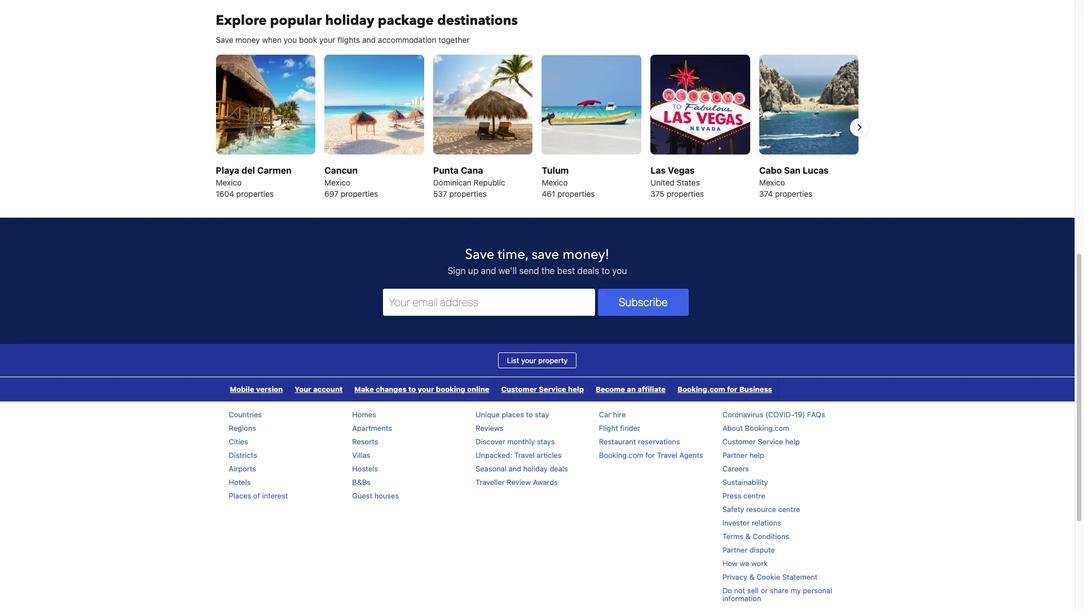 Task type: vqa. For each thing, say whether or not it's contained in the screenshot.
top "centre"
yes



Task type: locate. For each thing, give the bounding box(es) containing it.
review
[[507, 478, 531, 487]]

list your property
[[507, 356, 568, 365]]

booking.com inside car hire flight finder restaurant reservations booking.com for travel agents
[[599, 451, 644, 460]]

mexico down 'tulum'
[[542, 178, 568, 187]]

properties right 461
[[558, 189, 595, 199]]

1 vertical spatial partner
[[723, 546, 748, 555]]

districts link
[[229, 451, 257, 460]]

centre up resource
[[744, 492, 766, 501]]

0 horizontal spatial customer service help link
[[496, 378, 590, 402]]

las
[[651, 165, 666, 176]]

playa del carmen mexico 1604 properties
[[216, 165, 292, 199]]

you left book
[[284, 35, 297, 45]]

properties inside cabo san lucas mexico 374 properties
[[776, 189, 813, 199]]

account
[[313, 385, 343, 394]]

properties down san
[[776, 189, 813, 199]]

0 horizontal spatial and
[[362, 35, 376, 45]]

1 horizontal spatial to
[[526, 410, 533, 419]]

help down '19)'
[[786, 437, 800, 446]]

properties right 697
[[341, 189, 378, 199]]

& up sell
[[750, 573, 755, 582]]

deals down articles
[[550, 464, 568, 474]]

2 mexico from the left
[[325, 178, 351, 187]]

0 vertical spatial you
[[284, 35, 297, 45]]

and right up
[[481, 266, 496, 276]]

mobile version link
[[224, 378, 289, 402]]

properties for las
[[667, 189, 704, 199]]

mexico up 1604
[[216, 178, 242, 187]]

0 horizontal spatial save
[[216, 35, 233, 45]]

0 vertical spatial booking.com
[[678, 385, 726, 394]]

1 horizontal spatial for
[[727, 385, 738, 394]]

1 mexico from the left
[[216, 178, 242, 187]]

0 horizontal spatial customer
[[502, 385, 537, 394]]

1 horizontal spatial service
[[758, 437, 784, 446]]

0 horizontal spatial deals
[[550, 464, 568, 474]]

to right "changes"
[[409, 385, 416, 394]]

0 vertical spatial holiday
[[325, 11, 375, 30]]

0 horizontal spatial travel
[[515, 451, 535, 460]]

0 horizontal spatial to
[[409, 385, 416, 394]]

2 travel from the left
[[657, 451, 678, 460]]

relations
[[752, 519, 782, 528]]

save up up
[[465, 245, 495, 264]]

affiliate
[[638, 385, 666, 394]]

0 vertical spatial partner
[[723, 451, 748, 460]]

privacy
[[723, 573, 748, 582]]

and inside save time, save money! sign up and we'll send the best deals to you
[[481, 266, 496, 276]]

customer inside coronavirus (covid-19) faqs about booking.com customer service help partner help careers sustainability press centre safety resource centre investor relations terms & conditions partner dispute how we work privacy & cookie statement do not sell or share my personal information
[[723, 437, 756, 446]]

and up traveller review awards link
[[509, 464, 522, 474]]

hire
[[613, 410, 626, 419]]

1 vertical spatial to
[[409, 385, 416, 394]]

properties inside cancun mexico 697 properties
[[341, 189, 378, 199]]

2 vertical spatial your
[[418, 385, 434, 394]]

1 vertical spatial save
[[465, 245, 495, 264]]

and for holiday
[[362, 35, 376, 45]]

navigation containing mobile version
[[224, 378, 779, 402]]

properties inside playa del carmen mexico 1604 properties
[[236, 189, 274, 199]]

regions link
[[229, 424, 256, 433]]

customer up partner help link
[[723, 437, 756, 446]]

tulum
[[542, 165, 569, 176]]

0 horizontal spatial for
[[646, 451, 655, 460]]

1 vertical spatial for
[[646, 451, 655, 460]]

b&bs link
[[352, 478, 371, 487]]

deals inside save time, save money! sign up and we'll send the best deals to you
[[578, 266, 600, 276]]

Your email address email field
[[383, 289, 595, 316]]

1 horizontal spatial customer service help link
[[723, 437, 800, 446]]

4 properties from the left
[[558, 189, 595, 199]]

0 horizontal spatial booking.com
[[599, 451, 644, 460]]

holiday up awards
[[524, 464, 548, 474]]

reviews
[[476, 424, 504, 433]]

to inside navigation
[[409, 385, 416, 394]]

lucas
[[803, 165, 829, 176]]

for left business
[[727, 385, 738, 394]]

sign
[[448, 266, 466, 276]]

and inside unique places to stay reviews discover monthly stays unpacked: travel articles seasonal and holiday deals traveller review awards
[[509, 464, 522, 474]]

help down "about booking.com" link at the right bottom of the page
[[750, 451, 765, 460]]

holiday up "flights"
[[325, 11, 375, 30]]

booking
[[436, 385, 466, 394]]

booking.com
[[678, 385, 726, 394], [745, 424, 790, 433], [599, 451, 644, 460]]

1 vertical spatial centre
[[779, 505, 801, 514]]

and right "flights"
[[362, 35, 376, 45]]

and inside explore popular holiday package destinations save money when you book your flights and accommodation together
[[362, 35, 376, 45]]

2 horizontal spatial help
[[786, 437, 800, 446]]

2 vertical spatial help
[[750, 451, 765, 460]]

for inside car hire flight finder restaurant reservations booking.com for travel agents
[[646, 451, 655, 460]]

playa
[[216, 165, 240, 176]]

centre up relations
[[779, 505, 801, 514]]

1 vertical spatial booking.com
[[745, 424, 790, 433]]

properties down states
[[667, 189, 704, 199]]

2 horizontal spatial and
[[509, 464, 522, 474]]

2 vertical spatial booking.com
[[599, 451, 644, 460]]

0 horizontal spatial service
[[539, 385, 567, 394]]

2 horizontal spatial booking.com
[[745, 424, 790, 433]]

houses
[[375, 492, 399, 501]]

customer
[[502, 385, 537, 394], [723, 437, 756, 446]]

to inside save time, save money! sign up and we'll send the best deals to you
[[602, 266, 610, 276]]

properties down dominican
[[450, 189, 487, 199]]

partner
[[723, 451, 748, 460], [723, 546, 748, 555]]

seasonal
[[476, 464, 507, 474]]

1 vertical spatial service
[[758, 437, 784, 446]]

1 vertical spatial customer
[[723, 437, 756, 446]]

help
[[568, 385, 584, 394], [786, 437, 800, 446], [750, 451, 765, 460]]

1 horizontal spatial help
[[750, 451, 765, 460]]

service up stay
[[539, 385, 567, 394]]

money!
[[563, 245, 610, 264]]

do
[[723, 586, 732, 595]]

0 horizontal spatial holiday
[[325, 11, 375, 30]]

discover monthly stays link
[[476, 437, 555, 446]]

0 vertical spatial to
[[602, 266, 610, 276]]

deals down money!
[[578, 266, 600, 276]]

travel down "reservations"
[[657, 451, 678, 460]]

your right list
[[522, 356, 537, 365]]

list
[[507, 356, 520, 365]]

0 horizontal spatial centre
[[744, 492, 766, 501]]

1 horizontal spatial travel
[[657, 451, 678, 460]]

customer service help link up stay
[[496, 378, 590, 402]]

booking.com down "coronavirus (covid-19) faqs" link
[[745, 424, 790, 433]]

you inside explore popular holiday package destinations save money when you book your flights and accommodation together
[[284, 35, 297, 45]]

0 vertical spatial customer service help link
[[496, 378, 590, 402]]

investor
[[723, 519, 750, 528]]

properties inside punta cana dominican republic 537 properties
[[450, 189, 487, 199]]

homes apartments resorts villas hostels b&bs guest houses
[[352, 410, 399, 501]]

2 properties from the left
[[341, 189, 378, 199]]

become an affiliate
[[596, 385, 666, 394]]

we'll
[[499, 266, 517, 276]]

unpacked:
[[476, 451, 513, 460]]

car
[[599, 410, 611, 419]]

save left 'money'
[[216, 35, 233, 45]]

1 vertical spatial you
[[613, 266, 627, 276]]

careers
[[723, 464, 750, 474]]

partner up careers
[[723, 451, 748, 460]]

cancun
[[325, 165, 358, 176]]

5 properties from the left
[[667, 189, 704, 199]]

0 vertical spatial centre
[[744, 492, 766, 501]]

1 horizontal spatial save
[[465, 245, 495, 264]]

partner down terms
[[723, 546, 748, 555]]

service down "about booking.com" link at the right bottom of the page
[[758, 437, 784, 446]]

not
[[734, 586, 746, 595]]

0 vertical spatial for
[[727, 385, 738, 394]]

1 vertical spatial holiday
[[524, 464, 548, 474]]

booking.com down restaurant
[[599, 451, 644, 460]]

navigation
[[224, 378, 779, 402]]

to inside unique places to stay reviews discover monthly stays unpacked: travel articles seasonal and holiday deals traveller review awards
[[526, 410, 533, 419]]

1 vertical spatial help
[[786, 437, 800, 446]]

explore
[[216, 11, 267, 30]]

to left stay
[[526, 410, 533, 419]]

next image
[[853, 121, 866, 134]]

0 vertical spatial deals
[[578, 266, 600, 276]]

1 horizontal spatial and
[[481, 266, 496, 276]]

press
[[723, 492, 742, 501]]

del
[[242, 165, 255, 176]]

booking.com up 'coronavirus'
[[678, 385, 726, 394]]

mexico down cancun
[[325, 178, 351, 187]]

deals inside unique places to stay reviews discover monthly stays unpacked: travel articles seasonal and holiday deals traveller review awards
[[550, 464, 568, 474]]

mexico inside cancun mexico 697 properties
[[325, 178, 351, 187]]

coronavirus (covid-19) faqs link
[[723, 410, 826, 419]]

districts
[[229, 451, 257, 460]]

1 properties from the left
[[236, 189, 274, 199]]

resource
[[747, 505, 777, 514]]

discover
[[476, 437, 506, 446]]

travel up seasonal and holiday deals link
[[515, 451, 535, 460]]

4 mexico from the left
[[760, 178, 786, 187]]

villas
[[352, 451, 370, 460]]

mexico
[[216, 178, 242, 187], [325, 178, 351, 187], [542, 178, 568, 187], [760, 178, 786, 187]]

0 horizontal spatial you
[[284, 35, 297, 45]]

make
[[355, 385, 374, 394]]

booking.com inside "booking.com for business" link
[[678, 385, 726, 394]]

cancun mexico 697 properties
[[325, 165, 378, 199]]

2 horizontal spatial to
[[602, 266, 610, 276]]

0 vertical spatial &
[[746, 532, 751, 541]]

2 vertical spatial to
[[526, 410, 533, 419]]

3 mexico from the left
[[542, 178, 568, 187]]

1 horizontal spatial you
[[613, 266, 627, 276]]

properties for playa
[[236, 189, 274, 199]]

to down money!
[[602, 266, 610, 276]]

0 vertical spatial help
[[568, 385, 584, 394]]

0 vertical spatial and
[[362, 35, 376, 45]]

save
[[532, 245, 560, 264]]

your inside explore popular holiday package destinations save money when you book your flights and accommodation together
[[319, 35, 336, 45]]

mexico down cabo
[[760, 178, 786, 187]]

your account
[[295, 385, 343, 394]]

booking.com for business link
[[672, 378, 778, 402]]

customer up places
[[502, 385, 537, 394]]

your right book
[[319, 35, 336, 45]]

information
[[723, 594, 762, 603]]

best
[[557, 266, 575, 276]]

1604
[[216, 189, 234, 199]]

car hire flight finder restaurant reservations booking.com for travel agents
[[599, 410, 704, 460]]

1 horizontal spatial booking.com
[[678, 385, 726, 394]]

to for unique places to stay reviews discover monthly stays unpacked: travel articles seasonal and holiday deals traveller review awards
[[526, 410, 533, 419]]

1 horizontal spatial centre
[[779, 505, 801, 514]]

1 vertical spatial deals
[[550, 464, 568, 474]]

your left booking
[[418, 385, 434, 394]]

1 horizontal spatial deals
[[578, 266, 600, 276]]

697
[[325, 189, 339, 199]]

customer service help link down "about booking.com" link at the right bottom of the page
[[723, 437, 800, 446]]

you up subscribe
[[613, 266, 627, 276]]

0 horizontal spatial your
[[319, 35, 336, 45]]

2 vertical spatial and
[[509, 464, 522, 474]]

resorts link
[[352, 437, 378, 446]]

terms & conditions link
[[723, 532, 790, 541]]

countries link
[[229, 410, 262, 419]]

guest houses link
[[352, 492, 399, 501]]

how we work link
[[723, 559, 768, 568]]

0 horizontal spatial help
[[568, 385, 584, 394]]

3 properties from the left
[[450, 189, 487, 199]]

1 vertical spatial and
[[481, 266, 496, 276]]

0 vertical spatial save
[[216, 35, 233, 45]]

and
[[362, 35, 376, 45], [481, 266, 496, 276], [509, 464, 522, 474]]

hostels link
[[352, 464, 378, 474]]

properties down "del"
[[236, 189, 274, 199]]

1 vertical spatial your
[[522, 356, 537, 365]]

resorts
[[352, 437, 378, 446]]

& up partner dispute link
[[746, 532, 751, 541]]

travel inside unique places to stay reviews discover monthly stays unpacked: travel articles seasonal and holiday deals traveller review awards
[[515, 451, 535, 460]]

0 vertical spatial your
[[319, 35, 336, 45]]

for down "reservations"
[[646, 451, 655, 460]]

properties inside las vegas united states 375 properties
[[667, 189, 704, 199]]

mexico inside playa del carmen mexico 1604 properties
[[216, 178, 242, 187]]

privacy & cookie statement link
[[723, 573, 818, 582]]

booking.com for travel agents link
[[599, 451, 704, 460]]

countries regions cities districts airports hotels places of interest
[[229, 410, 288, 501]]

las vegas united states 375 properties
[[651, 165, 704, 199]]

money
[[236, 35, 260, 45]]

1 horizontal spatial holiday
[[524, 464, 548, 474]]

booking.com inside coronavirus (covid-19) faqs about booking.com customer service help partner help careers sustainability press centre safety resource centre investor relations terms & conditions partner dispute how we work privacy & cookie statement do not sell or share my personal information
[[745, 424, 790, 433]]

help left the "become"
[[568, 385, 584, 394]]

1 horizontal spatial customer
[[723, 437, 756, 446]]

save
[[216, 35, 233, 45], [465, 245, 495, 264]]

agents
[[680, 451, 704, 460]]

business
[[740, 385, 773, 394]]

6 properties from the left
[[776, 189, 813, 199]]

1 travel from the left
[[515, 451, 535, 460]]



Task type: describe. For each thing, give the bounding box(es) containing it.
reviews link
[[476, 424, 504, 433]]

dispute
[[750, 546, 775, 555]]

vegas
[[668, 165, 695, 176]]

save time, save money! footer
[[0, 218, 1075, 610]]

how
[[723, 559, 738, 568]]

villas link
[[352, 451, 370, 460]]

1 vertical spatial customer service help link
[[723, 437, 800, 446]]

subscribe
[[619, 296, 668, 309]]

restaurant reservations link
[[599, 437, 680, 446]]

traveller review awards link
[[476, 478, 558, 487]]

make changes to your booking online
[[355, 385, 490, 394]]

partner help link
[[723, 451, 765, 460]]

375
[[651, 189, 665, 199]]

and for to
[[509, 464, 522, 474]]

apartments link
[[352, 424, 392, 433]]

share
[[770, 586, 789, 595]]

cabo
[[760, 165, 782, 176]]

sell
[[748, 586, 759, 595]]

flights
[[338, 35, 360, 45]]

461
[[542, 189, 556, 199]]

explore popular holiday package destinations save money when you book your flights and accommodation together
[[216, 11, 518, 45]]

2 partner from the top
[[723, 546, 748, 555]]

properties inside the tulum mexico 461 properties
[[558, 189, 595, 199]]

cabo san lucas mexico 374 properties
[[760, 165, 829, 199]]

safety resource centre link
[[723, 505, 801, 514]]

unique places to stay reviews discover monthly stays unpacked: travel articles seasonal and holiday deals traveller review awards
[[476, 410, 568, 487]]

service inside coronavirus (covid-19) faqs about booking.com customer service help partner help careers sustainability press centre safety resource centre investor relations terms & conditions partner dispute how we work privacy & cookie statement do not sell or share my personal information
[[758, 437, 784, 446]]

0 vertical spatial customer
[[502, 385, 537, 394]]

cookie
[[757, 573, 781, 582]]

the
[[542, 266, 555, 276]]

airports
[[229, 464, 256, 474]]

guest
[[352, 492, 373, 501]]

careers link
[[723, 464, 750, 474]]

interest
[[262, 492, 288, 501]]

mexico inside the tulum mexico 461 properties
[[542, 178, 568, 187]]

places
[[229, 492, 251, 501]]

unpacked: travel articles link
[[476, 451, 562, 460]]

navigation inside "save time, save money!" footer
[[224, 378, 779, 402]]

terms
[[723, 532, 744, 541]]

flight
[[599, 424, 618, 433]]

(covid-
[[766, 410, 795, 419]]

punta cana dominican republic 537 properties
[[433, 165, 505, 199]]

monthly
[[508, 437, 535, 446]]

states
[[677, 178, 700, 187]]

we
[[740, 559, 750, 568]]

holiday inside explore popular holiday package destinations save money when you book your flights and accommodation together
[[325, 11, 375, 30]]

republic
[[474, 178, 505, 187]]

save inside save time, save money! sign up and we'll send the best deals to you
[[465, 245, 495, 264]]

properties for punta
[[450, 189, 487, 199]]

19)
[[795, 410, 806, 419]]

places
[[502, 410, 524, 419]]

traveller
[[476, 478, 505, 487]]

car hire link
[[599, 410, 626, 419]]

send
[[519, 266, 539, 276]]

destinations
[[437, 11, 518, 30]]

mobile version
[[230, 385, 283, 394]]

about
[[723, 424, 743, 433]]

homes
[[352, 410, 376, 419]]

save time, save money! sign up and we'll send the best deals to you
[[448, 245, 627, 276]]

an
[[627, 385, 636, 394]]

finder
[[620, 424, 640, 433]]

together
[[439, 35, 470, 45]]

to for make changes to your booking online
[[409, 385, 416, 394]]

2 horizontal spatial your
[[522, 356, 537, 365]]

san
[[785, 165, 801, 176]]

reservations
[[638, 437, 680, 446]]

popular
[[270, 11, 322, 30]]

mobile
[[230, 385, 254, 394]]

sustainability link
[[723, 478, 769, 487]]

online
[[467, 385, 490, 394]]

seasonal and holiday deals link
[[476, 464, 568, 474]]

1 horizontal spatial your
[[418, 385, 434, 394]]

of
[[253, 492, 260, 501]]

package
[[378, 11, 434, 30]]

your
[[295, 385, 312, 394]]

properties for cabo
[[776, 189, 813, 199]]

homes link
[[352, 410, 376, 419]]

travel inside car hire flight finder restaurant reservations booking.com for travel agents
[[657, 451, 678, 460]]

press centre link
[[723, 492, 766, 501]]

list your property link
[[498, 353, 577, 369]]

articles
[[537, 451, 562, 460]]

partner dispute link
[[723, 546, 775, 555]]

coronavirus (covid-19) faqs about booking.com customer service help partner help careers sustainability press centre safety resource centre investor relations terms & conditions partner dispute how we work privacy & cookie statement do not sell or share my personal information
[[723, 410, 833, 603]]

b&bs
[[352, 478, 371, 487]]

property
[[539, 356, 568, 365]]

unique places to stay link
[[476, 410, 549, 419]]

investor relations link
[[723, 519, 782, 528]]

punta
[[433, 165, 459, 176]]

countries
[[229, 410, 262, 419]]

explore popular holiday package destinations region
[[207, 55, 868, 200]]

1 vertical spatial &
[[750, 573, 755, 582]]

hotels
[[229, 478, 251, 487]]

or
[[761, 586, 768, 595]]

book
[[299, 35, 317, 45]]

carmen
[[257, 165, 292, 176]]

save inside explore popular holiday package destinations save money when you book your flights and accommodation together
[[216, 35, 233, 45]]

holiday inside unique places to stay reviews discover monthly stays unpacked: travel articles seasonal and holiday deals traveller review awards
[[524, 464, 548, 474]]

1 partner from the top
[[723, 451, 748, 460]]

hotels link
[[229, 478, 251, 487]]

mexico inside cabo san lucas mexico 374 properties
[[760, 178, 786, 187]]

cana
[[461, 165, 483, 176]]

customer service help
[[502, 385, 584, 394]]

you inside save time, save money! sign up and we'll send the best deals to you
[[613, 266, 627, 276]]

537
[[433, 189, 447, 199]]

0 vertical spatial service
[[539, 385, 567, 394]]



